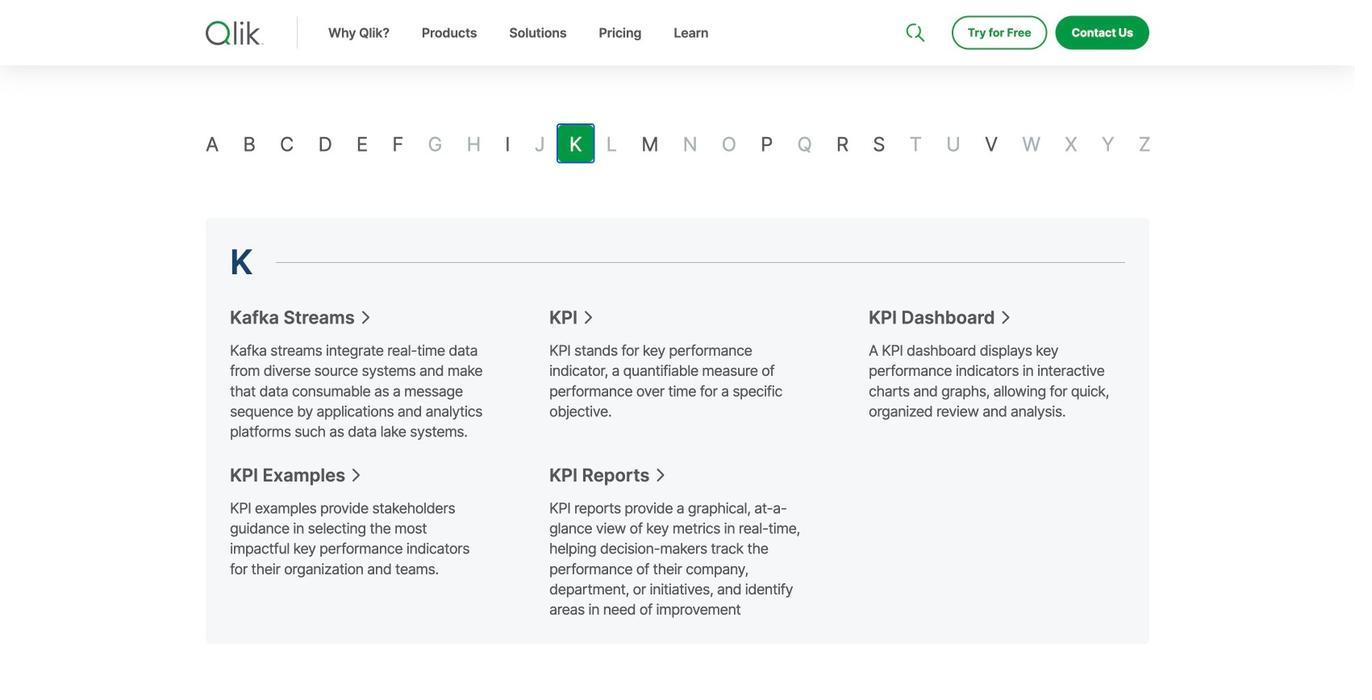 Task type: locate. For each thing, give the bounding box(es) containing it.
login image
[[1098, 0, 1111, 13]]

qlik image
[[206, 21, 264, 45]]



Task type: describe. For each thing, give the bounding box(es) containing it.
support image
[[907, 0, 920, 13]]



Task type: vqa. For each thing, say whether or not it's contained in the screenshot.
the Products menu bar
no



